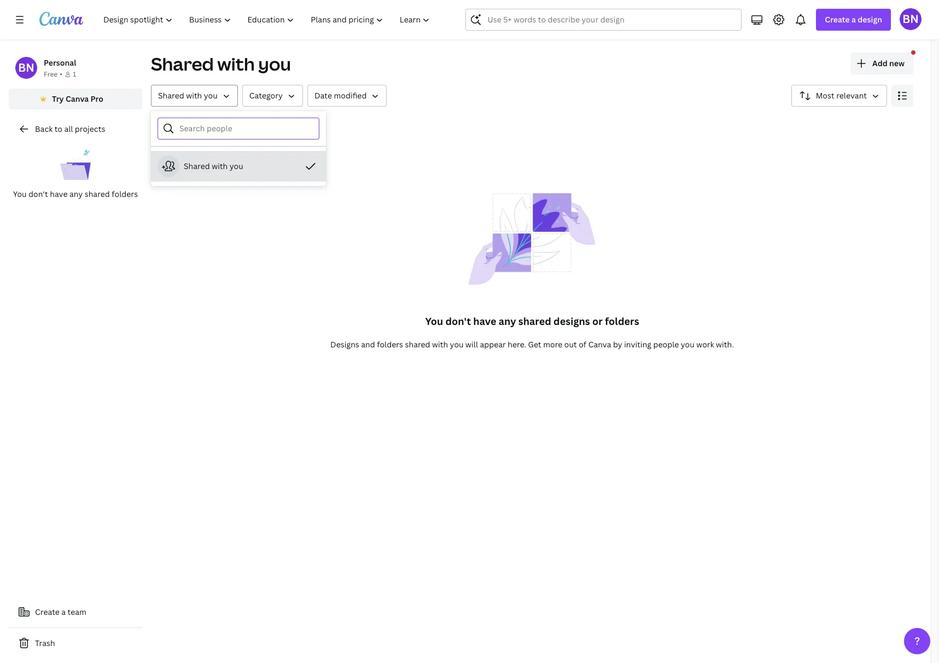 Task type: locate. For each thing, give the bounding box(es) containing it.
1 vertical spatial shared
[[158, 90, 184, 101]]

of
[[579, 339, 587, 350]]

1 vertical spatial create
[[35, 607, 60, 617]]

2 vertical spatial shared with you
[[184, 161, 243, 171]]

out
[[565, 339, 577, 350]]

shared
[[151, 52, 214, 76], [158, 90, 184, 101], [184, 161, 210, 171]]

free •
[[44, 70, 62, 79]]

by
[[613, 339, 623, 350]]

shared with you option
[[151, 151, 326, 182]]

0 horizontal spatial any
[[69, 189, 83, 199]]

1 vertical spatial any
[[499, 315, 516, 328]]

a
[[852, 14, 856, 25], [61, 607, 66, 617]]

here.
[[508, 339, 527, 350]]

create inside button
[[35, 607, 60, 617]]

folders
[[112, 189, 138, 199], [605, 315, 640, 328], [377, 339, 403, 350]]

create inside dropdown button
[[826, 14, 850, 25]]

0 vertical spatial create
[[826, 14, 850, 25]]

create a team button
[[9, 601, 142, 623]]

a for team
[[61, 607, 66, 617]]

ben nelson element
[[15, 57, 37, 79]]

you down search people 'search field'
[[230, 161, 243, 171]]

1 horizontal spatial create
[[826, 14, 850, 25]]

•
[[60, 70, 62, 79]]

None search field
[[466, 9, 742, 31]]

0 vertical spatial shared
[[85, 189, 110, 199]]

ben nelson image
[[900, 8, 922, 30], [900, 8, 922, 30]]

you up search people 'search field'
[[204, 90, 218, 101]]

design
[[858, 14, 883, 25]]

0 horizontal spatial you
[[13, 189, 27, 199]]

back
[[35, 124, 53, 134]]

date modified
[[315, 90, 367, 101]]

you up category button
[[258, 52, 291, 76]]

0 vertical spatial canva
[[66, 94, 89, 104]]

category
[[249, 90, 283, 101]]

1 vertical spatial a
[[61, 607, 66, 617]]

2 horizontal spatial shared
[[519, 315, 552, 328]]

canva right of
[[589, 339, 612, 350]]

create left the design
[[826, 14, 850, 25]]

1 horizontal spatial don't
[[446, 315, 471, 328]]

with inside option
[[212, 161, 228, 171]]

relevant
[[837, 90, 867, 101]]

with
[[217, 52, 255, 76], [186, 90, 202, 101], [212, 161, 228, 171], [432, 339, 448, 350]]

Sort by button
[[792, 85, 888, 107]]

Date modified button
[[308, 85, 387, 107]]

a for design
[[852, 14, 856, 25]]

a left the team
[[61, 607, 66, 617]]

you left will
[[450, 339, 464, 350]]

bn button
[[900, 8, 922, 30]]

new
[[890, 58, 905, 68]]

1 vertical spatial shared with you
[[158, 90, 218, 101]]

have for you don't have any shared folders
[[50, 189, 68, 199]]

create for create a design
[[826, 14, 850, 25]]

0 horizontal spatial canva
[[66, 94, 89, 104]]

more
[[544, 339, 563, 350]]

you
[[258, 52, 291, 76], [204, 90, 218, 101], [230, 161, 243, 171], [450, 339, 464, 350], [681, 339, 695, 350]]

0 horizontal spatial shared
[[85, 189, 110, 199]]

don't for you don't have any shared folders
[[29, 189, 48, 199]]

back to all projects
[[35, 124, 105, 134]]

try
[[52, 94, 64, 104]]

shared with you
[[151, 52, 291, 76], [158, 90, 218, 101], [184, 161, 243, 171]]

add new button
[[851, 53, 914, 74]]

0 vertical spatial folders
[[112, 189, 138, 199]]

0 vertical spatial have
[[50, 189, 68, 199]]

create a team
[[35, 607, 86, 617]]

1 vertical spatial shared
[[519, 315, 552, 328]]

a inside create a team button
[[61, 607, 66, 617]]

create
[[826, 14, 850, 25], [35, 607, 60, 617]]

Search people search field
[[180, 118, 313, 139]]

2 vertical spatial shared
[[405, 339, 431, 350]]

2 vertical spatial shared
[[184, 161, 210, 171]]

0 horizontal spatial create
[[35, 607, 60, 617]]

1 horizontal spatial canva
[[589, 339, 612, 350]]

most
[[816, 90, 835, 101]]

create left the team
[[35, 607, 60, 617]]

designs
[[554, 315, 590, 328]]

a inside create a design dropdown button
[[852, 14, 856, 25]]

people
[[654, 339, 679, 350]]

all
[[64, 124, 73, 134]]

shared inside option
[[184, 161, 210, 171]]

0 vertical spatial a
[[852, 14, 856, 25]]

0 horizontal spatial don't
[[29, 189, 48, 199]]

1 horizontal spatial a
[[852, 14, 856, 25]]

1 vertical spatial you
[[425, 315, 443, 328]]

team
[[68, 607, 86, 617]]

personal
[[44, 57, 76, 68]]

will
[[466, 339, 478, 350]]

1 horizontal spatial have
[[474, 315, 497, 328]]

you for you don't have any shared folders
[[13, 189, 27, 199]]

0 vertical spatial don't
[[29, 189, 48, 199]]

canva right try
[[66, 94, 89, 104]]

ben nelson image
[[15, 57, 37, 79]]

shared
[[85, 189, 110, 199], [519, 315, 552, 328], [405, 339, 431, 350]]

any
[[69, 189, 83, 199], [499, 315, 516, 328]]

0 horizontal spatial a
[[61, 607, 66, 617]]

don't
[[29, 189, 48, 199], [446, 315, 471, 328]]

0 vertical spatial you
[[13, 189, 27, 199]]

1 vertical spatial folders
[[605, 315, 640, 328]]

0 vertical spatial any
[[69, 189, 83, 199]]

a left the design
[[852, 14, 856, 25]]

1 vertical spatial have
[[474, 315, 497, 328]]

1 horizontal spatial any
[[499, 315, 516, 328]]

inviting
[[625, 339, 652, 350]]

you
[[13, 189, 27, 199], [425, 315, 443, 328]]

canva
[[66, 94, 89, 104], [589, 339, 612, 350]]

try canva pro button
[[9, 89, 142, 109]]

1 horizontal spatial folders
[[377, 339, 403, 350]]

1 vertical spatial don't
[[446, 315, 471, 328]]

0 horizontal spatial have
[[50, 189, 68, 199]]

1 horizontal spatial you
[[425, 315, 443, 328]]

have
[[50, 189, 68, 199], [474, 315, 497, 328]]

Category button
[[242, 85, 303, 107]]



Task type: describe. For each thing, give the bounding box(es) containing it.
create a design
[[826, 14, 883, 25]]

designs and folders shared with you will appear here. get more out of canva by inviting people you work with.
[[331, 339, 734, 350]]

shared for folders
[[85, 189, 110, 199]]

work
[[697, 339, 715, 350]]

projects
[[75, 124, 105, 134]]

trash
[[35, 638, 55, 649]]

shared with you inside shared with you button
[[158, 90, 218, 101]]

appear
[[480, 339, 506, 350]]

you left "work"
[[681, 339, 695, 350]]

shared with you button
[[151, 151, 326, 182]]

2 horizontal spatial folders
[[605, 315, 640, 328]]

or
[[593, 315, 603, 328]]

back to all projects link
[[9, 118, 142, 140]]

shared for designs
[[519, 315, 552, 328]]

free
[[44, 70, 58, 79]]

0 vertical spatial shared
[[151, 52, 214, 76]]

create a design button
[[817, 9, 892, 31]]

to
[[55, 124, 62, 134]]

Owner button
[[151, 85, 238, 107]]

get
[[528, 339, 542, 350]]

don't for you don't have any shared designs or folders
[[446, 315, 471, 328]]

top level navigation element
[[96, 9, 440, 31]]

with.
[[716, 339, 734, 350]]

you for you don't have any shared designs or folders
[[425, 315, 443, 328]]

and
[[361, 339, 375, 350]]

pro
[[91, 94, 103, 104]]

any for folders
[[69, 189, 83, 199]]

designs
[[331, 339, 359, 350]]

0 horizontal spatial folders
[[112, 189, 138, 199]]

you don't have any shared folders
[[13, 189, 138, 199]]

you don't have any shared designs or folders
[[425, 315, 640, 328]]

date
[[315, 90, 332, 101]]

create for create a team
[[35, 607, 60, 617]]

Search search field
[[488, 9, 720, 30]]

2 vertical spatial folders
[[377, 339, 403, 350]]

any for designs
[[499, 315, 516, 328]]

0 vertical spatial shared with you
[[151, 52, 291, 76]]

shared with you inside button
[[184, 161, 243, 171]]

try canva pro
[[52, 94, 103, 104]]

canva inside button
[[66, 94, 89, 104]]

add new
[[873, 58, 905, 68]]

1 horizontal spatial shared
[[405, 339, 431, 350]]

trash link
[[9, 633, 142, 655]]

you inside option
[[230, 161, 243, 171]]

add
[[873, 58, 888, 68]]

modified
[[334, 90, 367, 101]]

1 vertical spatial canva
[[589, 339, 612, 350]]

have for you don't have any shared designs or folders
[[474, 315, 497, 328]]

most relevant
[[816, 90, 867, 101]]

1
[[73, 70, 76, 79]]



Task type: vqa. For each thing, say whether or not it's contained in the screenshot.
'trash' link
yes



